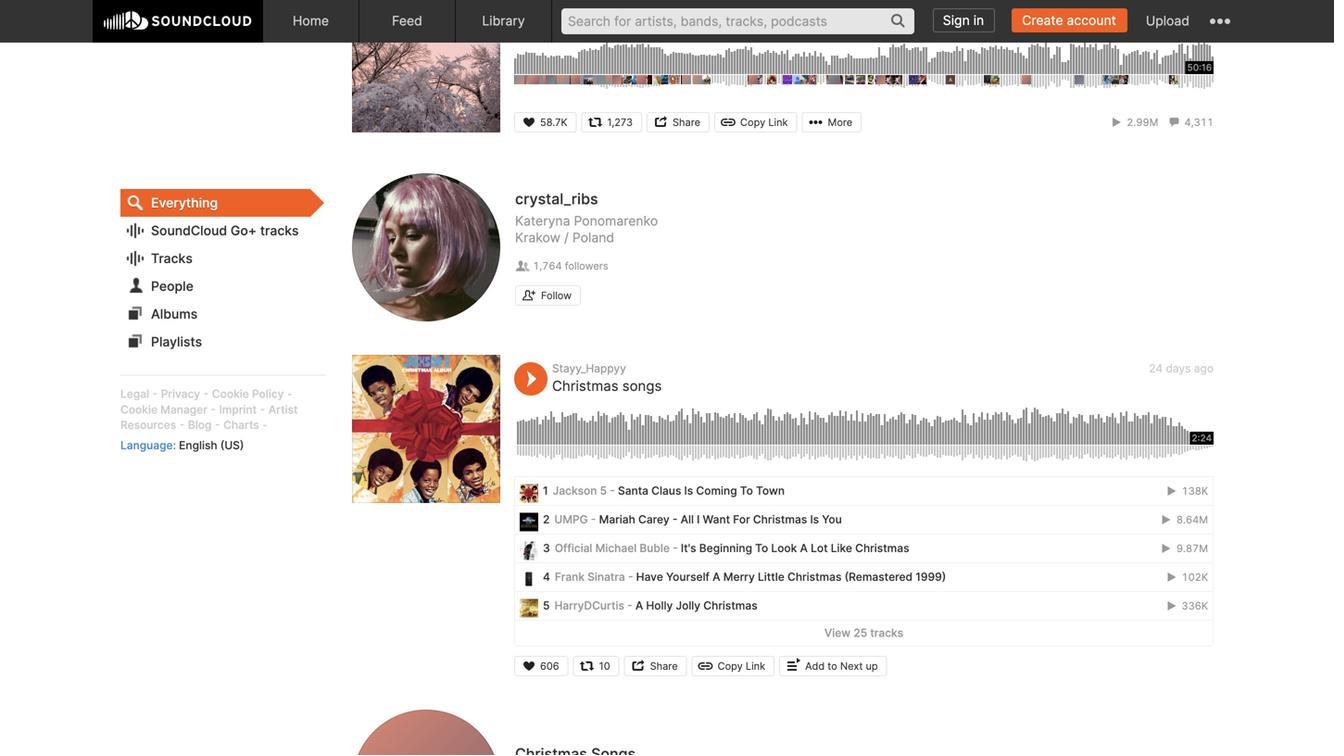 Task type: locate. For each thing, give the bounding box(es) containing it.
cookie
[[212, 387, 249, 401], [120, 403, 158, 416]]

sign
[[943, 13, 970, 28]]

1 vertical spatial is
[[810, 513, 819, 527]]

2 vertical spatial a
[[636, 599, 643, 613]]

view
[[825, 627, 851, 640]]

is right claus
[[684, 484, 693, 498]]

0 horizontal spatial a
[[636, 599, 643, 613]]

want
[[703, 513, 730, 527]]

cookie manager link
[[120, 403, 207, 416]]

look
[[771, 542, 797, 555]]

feed link
[[360, 0, 456, 43]]

0 vertical spatial copy
[[740, 116, 766, 129]]

christmas
[[552, 378, 619, 394], [753, 513, 807, 527], [855, 542, 910, 555], [788, 571, 842, 584], [704, 599, 758, 613]]

2
[[543, 513, 550, 527]]

0 vertical spatial share button
[[647, 112, 710, 133]]

resources
[[120, 418, 176, 432]]

2.99m
[[1127, 116, 1159, 129]]

138k
[[1179, 485, 1208, 497]]

crystal_ribs's avatar element
[[352, 173, 500, 322]]

little
[[758, 571, 785, 584]]

336k
[[1179, 600, 1208, 612]]

tracks inside soundcloud go+ tracks "link"
[[260, 223, 299, 239]]

0 horizontal spatial is
[[684, 484, 693, 498]]

is
[[684, 484, 693, 498], [810, 513, 819, 527]]

0 vertical spatial copy link
[[740, 116, 788, 129]]

follow
[[541, 289, 572, 301]]

next
[[840, 660, 863, 672]]

share button
[[647, 112, 710, 133], [624, 656, 687, 676]]

christmas right library
[[552, 7, 616, 24]]

merry
[[724, 571, 755, 584]]

4,311
[[1185, 116, 1214, 129]]

a
[[800, 542, 808, 555], [713, 571, 721, 584], [636, 599, 643, 613]]

cookie down legal link
[[120, 403, 158, 416]]

10 button
[[573, 656, 620, 676]]

christmas songs element
[[352, 355, 500, 503]]

copy link left add
[[718, 660, 766, 672]]

link
[[769, 116, 788, 129], [746, 660, 766, 672]]

tracks
[[260, 223, 299, 239], [871, 627, 904, 640]]

2 umpg         - mariah carey - all i want for christmas is you
[[543, 513, 842, 527]]

upload link
[[1137, 0, 1199, 42]]

Search search field
[[562, 8, 914, 34]]

christmas
[[552, 7, 616, 24], [1156, 9, 1208, 22]]

holly
[[646, 599, 673, 613]]

share for 10
[[650, 660, 678, 672]]

5 right a holly jolly christmas element
[[543, 599, 550, 613]]

privacy
[[161, 387, 200, 401]]

everything link
[[120, 189, 310, 217]]

home
[[293, 13, 329, 29]]

copy link button down jolly
[[692, 656, 775, 676]]

christmas down lot
[[788, 571, 842, 584]]

2 horizontal spatial a
[[800, 542, 808, 555]]

1 vertical spatial copy
[[718, 660, 743, 672]]

tracks inside view 25 tracks link
[[871, 627, 904, 640]]

christmas down merry
[[704, 599, 758, 613]]

create account
[[1022, 13, 1117, 28]]

copy left more popup button
[[740, 116, 766, 129]]

- left holly
[[627, 599, 633, 613]]

upload
[[1146, 13, 1190, 29]]

1 horizontal spatial 5
[[600, 484, 607, 498]]

blog
[[188, 418, 212, 432]]

0 horizontal spatial tracks
[[260, 223, 299, 239]]

None search field
[[552, 0, 924, 42]]

copy link button left more popup button
[[715, 112, 797, 133]]

⁃ down manager
[[179, 418, 185, 432]]

copy link
[[740, 116, 788, 129], [718, 660, 766, 672]]

soundcloud
[[151, 223, 227, 239]]

0 vertical spatial link
[[769, 116, 788, 129]]

mariah
[[599, 513, 636, 527]]

1 horizontal spatial to
[[755, 542, 768, 555]]

1999)
[[916, 571, 946, 584]]

copy link left more popup button
[[740, 116, 788, 129]]

0 vertical spatial 5
[[600, 484, 607, 498]]

legal ⁃ privacy ⁃ cookie policy ⁃ cookie manager ⁃ imprint ⁃
[[120, 387, 293, 416]]

0 vertical spatial copy link button
[[715, 112, 797, 133]]

add
[[805, 660, 825, 672]]

1 vertical spatial share
[[650, 660, 678, 672]]

official
[[555, 542, 593, 555]]

songs
[[620, 7, 660, 24], [623, 378, 662, 394]]

for
[[733, 513, 750, 527]]

5
[[600, 484, 607, 498], [543, 599, 550, 613]]

58.7k button
[[514, 112, 577, 133]]

go+
[[231, 223, 257, 239]]

1 horizontal spatial a
[[713, 571, 721, 584]]

1 vertical spatial cookie
[[120, 403, 158, 416]]

manager
[[160, 403, 207, 416]]

1 horizontal spatial christmas
[[1156, 9, 1208, 22]]

0 vertical spatial tracks
[[260, 223, 299, 239]]

copy link for 10
[[718, 660, 766, 672]]

cookie up imprint
[[212, 387, 249, 401]]

tracks
[[151, 251, 193, 266]]

town
[[756, 484, 785, 498]]

yourself
[[666, 571, 710, 584]]

a left lot
[[800, 542, 808, 555]]

1 vertical spatial to
[[755, 542, 768, 555]]

58.7k
[[540, 116, 568, 129]]

3 official michael buble         - it's beginning to look a lot like christmas
[[543, 542, 910, 555]]

0 vertical spatial cookie
[[212, 387, 249, 401]]

mariah carey - all i want for christmas is you element
[[520, 513, 538, 532]]

christmas for christmas songs
[[552, 7, 616, 24]]

1 horizontal spatial tracks
[[871, 627, 904, 640]]

0 vertical spatial is
[[684, 484, 693, 498]]

1 vertical spatial copy link button
[[692, 656, 775, 676]]

5 right the jackson
[[600, 484, 607, 498]]

feed
[[392, 13, 422, 29]]

it's beginning to look a lot like christmas element
[[520, 542, 538, 560]]

copy for 10
[[718, 660, 743, 672]]

-
[[610, 484, 615, 498], [591, 513, 596, 527], [673, 513, 678, 527], [673, 542, 678, 555], [628, 571, 633, 584], [627, 599, 633, 613]]

track stats element
[[1109, 112, 1214, 133]]

christmas right account
[[1156, 9, 1208, 22]]

crystal_ribs link
[[515, 190, 598, 208]]

view 25 tracks
[[825, 627, 904, 640]]

stayy_happyy christmas songs
[[552, 362, 662, 394]]

create account button
[[1012, 8, 1128, 32]]

share right 10
[[650, 660, 678, 672]]

is left "you"
[[810, 513, 819, 527]]

a left holly
[[636, 599, 643, 613]]

visit christmas songs's profile image
[[352, 710, 500, 755]]

1 vertical spatial link
[[746, 660, 766, 672]]

more
[[828, 116, 853, 129]]

24 days ago
[[1149, 362, 1214, 376]]

christmas songs
[[552, 7, 660, 24]]

a left merry
[[713, 571, 721, 584]]

copy link button for 10
[[692, 656, 775, 676]]

0 horizontal spatial to
[[740, 484, 753, 498]]

⁃ right blog
[[215, 418, 220, 432]]

share right 1,273
[[673, 116, 701, 129]]

link left more popup button
[[769, 116, 788, 129]]

copy link button
[[715, 112, 797, 133], [692, 656, 775, 676]]

link left add
[[746, 660, 766, 672]]

to left the look
[[755, 542, 768, 555]]

1 vertical spatial tracks
[[871, 627, 904, 640]]

tracks right '25'
[[871, 627, 904, 640]]

1 vertical spatial 5
[[543, 599, 550, 613]]

1,273
[[608, 116, 633, 129]]

tracks for view 25 tracks
[[871, 627, 904, 640]]

1 horizontal spatial link
[[769, 116, 788, 129]]

1,273 button
[[582, 112, 642, 133]]

artist
[[269, 403, 298, 416]]

to left town
[[740, 484, 753, 498]]

0 horizontal spatial cookie
[[120, 403, 158, 416]]

legal link
[[120, 387, 149, 401]]

1 vertical spatial share button
[[624, 656, 687, 676]]

- left have
[[628, 571, 633, 584]]

buble
[[640, 542, 670, 555]]

0 horizontal spatial 5
[[543, 599, 550, 613]]

1 vertical spatial songs
[[623, 378, 662, 394]]

soundcloud go+ tracks
[[151, 223, 299, 239]]

1 horizontal spatial cookie
[[212, 387, 249, 401]]

jackson
[[553, 484, 597, 498]]

0 vertical spatial share
[[673, 116, 701, 129]]

library
[[482, 13, 525, 29]]

share button right 1,273
[[647, 112, 710, 133]]

copy left add
[[718, 660, 743, 672]]

santa claus is coming to town element
[[520, 484, 538, 503]]

christmas down stayy_happyy link
[[552, 378, 619, 394]]

- left it's
[[673, 542, 678, 555]]

poland
[[573, 230, 615, 246]]

⁃ right charts link
[[262, 418, 268, 432]]

legal
[[120, 387, 149, 401]]

playlists link
[[120, 328, 310, 356]]

24
[[1149, 362, 1163, 376]]

⁃
[[152, 387, 158, 401], [203, 387, 209, 401], [287, 387, 293, 401], [210, 403, 216, 416], [260, 403, 266, 416], [179, 418, 185, 432], [215, 418, 220, 432], [262, 418, 268, 432]]

0 horizontal spatial link
[[746, 660, 766, 672]]

soundcloud go+ tracks link
[[120, 217, 310, 245]]

0 horizontal spatial christmas
[[552, 7, 616, 24]]

1 vertical spatial copy link
[[718, 660, 766, 672]]

copy
[[740, 116, 766, 129], [718, 660, 743, 672]]

tracks right 'go+'
[[260, 223, 299, 239]]

share button right 10
[[624, 656, 687, 676]]



Task type: vqa. For each thing, say whether or not it's contained in the screenshot.


Task type: describe. For each thing, give the bounding box(es) containing it.
link for 10
[[746, 660, 766, 672]]

(remastered
[[845, 571, 913, 584]]

sign in
[[943, 13, 984, 28]]

- left santa
[[610, 484, 615, 498]]

606 button
[[514, 656, 569, 676]]

jolly
[[676, 599, 701, 613]]

606
[[540, 660, 559, 672]]

artist resources link
[[120, 403, 298, 432]]

christmas songs link
[[552, 7, 660, 24]]

crystal_ribs
[[515, 190, 598, 208]]

charts link
[[223, 418, 259, 432]]

you
[[822, 513, 842, 527]]

frank
[[555, 571, 585, 584]]

add to next up
[[805, 660, 878, 672]]

privacy link
[[161, 387, 200, 401]]

⁃ down policy
[[260, 403, 266, 416]]

to
[[828, 660, 838, 672]]

share button for 1,273
[[647, 112, 710, 133]]

all
[[681, 513, 694, 527]]

christmas up the look
[[753, 513, 807, 527]]

share for 1,273
[[673, 116, 701, 129]]

share button for 10
[[624, 656, 687, 676]]

claus
[[652, 484, 681, 498]]

create
[[1022, 13, 1063, 28]]

up
[[866, 660, 878, 672]]

1 vertical spatial a
[[713, 571, 721, 584]]

carey
[[639, 513, 670, 527]]

102k
[[1179, 572, 1208, 584]]

artist resources
[[120, 403, 298, 432]]

followers
[[565, 260, 608, 272]]

⁃ blog ⁃ charts ⁃ language: english (us)
[[120, 418, 268, 452]]

coming
[[696, 484, 737, 498]]

1 horizontal spatial is
[[810, 513, 819, 527]]

25
[[854, 627, 868, 640]]

songs inside stayy_happyy christmas songs
[[623, 378, 662, 394]]

/
[[564, 230, 569, 246]]

have
[[636, 571, 663, 584]]

tracks link
[[120, 245, 310, 272]]

kateryna
[[515, 213, 570, 229]]

imprint link
[[219, 403, 257, 416]]

view 25 tracks link
[[515, 621, 1213, 646]]

follow button
[[515, 285, 581, 306]]

days
[[1166, 362, 1191, 376]]

like
[[831, 542, 853, 555]]

playlists
[[151, 334, 202, 350]]

account
[[1067, 13, 1117, 28]]

ago
[[1194, 362, 1214, 376]]

english
[[179, 439, 217, 452]]

- left all
[[673, 513, 678, 527]]

beginning
[[699, 542, 752, 555]]

christmas songs element
[[352, 0, 500, 133]]

1,764 followers link
[[515, 260, 608, 272]]

policy
[[252, 387, 284, 401]]

(us)
[[220, 439, 244, 452]]

people
[[151, 278, 194, 294]]

it's
[[681, 542, 697, 555]]

christmas link
[[1142, 8, 1214, 24]]

harrydcurtis
[[555, 599, 625, 613]]

0 vertical spatial to
[[740, 484, 753, 498]]

cookie policy link
[[212, 387, 284, 401]]

⁃ up cookie manager "link"
[[152, 387, 158, 401]]

crystal_ribs kateryna ponomarenko krakow / poland
[[515, 190, 658, 246]]

copy link for 1,273
[[740, 116, 788, 129]]

⁃ up blog link
[[210, 403, 216, 416]]

copy for 1,273
[[740, 116, 766, 129]]

santa
[[618, 484, 649, 498]]

christmas for christmas
[[1156, 9, 1208, 22]]

christmas inside stayy_happyy christmas songs
[[552, 378, 619, 394]]

⁃ up artist on the left of page
[[287, 387, 293, 401]]

language:
[[120, 439, 176, 452]]

a holly jolly christmas element
[[520, 599, 538, 618]]

everything
[[151, 195, 218, 211]]

albums
[[151, 306, 198, 322]]

tracks for soundcloud go+ tracks
[[260, 223, 299, 239]]

1,764
[[533, 260, 562, 272]]

christmas up (remastered
[[855, 542, 910, 555]]

people link
[[120, 272, 310, 300]]

lot
[[811, 542, 828, 555]]

⁃ up artist resources
[[203, 387, 209, 401]]

umpg
[[555, 513, 588, 527]]

sign in button
[[933, 8, 996, 32]]

1
[[543, 484, 548, 498]]

0 vertical spatial a
[[800, 542, 808, 555]]

3
[[543, 542, 550, 555]]

ponomarenko
[[574, 213, 658, 229]]

blog link
[[188, 418, 212, 432]]

5 harrydcurtis         - a holly jolly christmas
[[543, 599, 758, 613]]

add to next up button
[[779, 656, 887, 676]]

christmas songs link
[[552, 378, 662, 394]]

- right umpg
[[591, 513, 596, 527]]

0 vertical spatial songs
[[620, 7, 660, 24]]

krakow
[[515, 230, 561, 246]]

4
[[543, 571, 550, 584]]

have yourself a merry little christmas (remastered 1999) element
[[520, 571, 538, 589]]

charts
[[223, 418, 259, 432]]

4,311 link
[[1167, 116, 1214, 129]]

i
[[697, 513, 700, 527]]

copy link button for 1,273
[[715, 112, 797, 133]]

link for 1,273
[[769, 116, 788, 129]]

stayy_happyy link
[[552, 362, 626, 376]]



